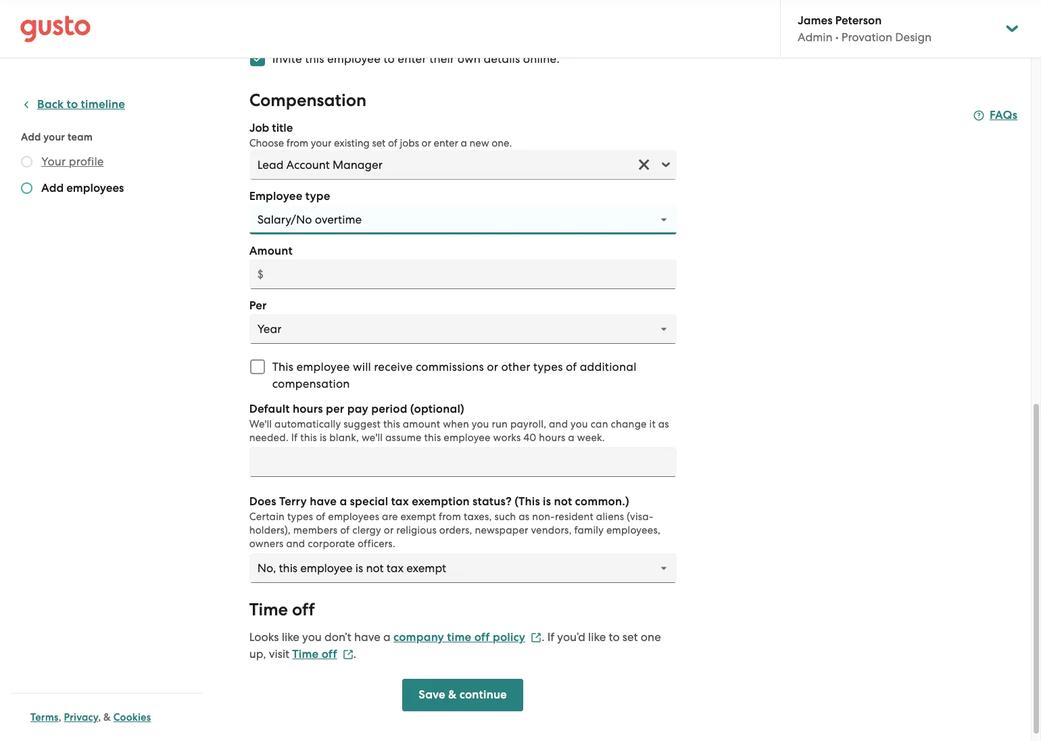 Task type: locate. For each thing, give the bounding box(es) containing it.
as right it on the bottom of the page
[[658, 419, 669, 431]]

0 horizontal spatial as
[[519, 511, 530, 523]]

0 vertical spatial employees
[[66, 181, 124, 195]]

0 vertical spatial opens in a new tab image
[[531, 633, 542, 643]]

0 vertical spatial off
[[292, 600, 315, 621]]

opens in a new tab image inside time off link
[[343, 650, 353, 660]]

1 vertical spatial time off
[[292, 648, 337, 662]]

add for add your team
[[21, 131, 41, 143]]

profile
[[69, 155, 104, 168]]

0 horizontal spatial from
[[287, 137, 308, 149]]

0 vertical spatial if
[[291, 432, 298, 444]]

0 horizontal spatial or
[[384, 525, 394, 537]]

0 vertical spatial as
[[658, 419, 669, 431]]

you'd
[[557, 631, 585, 644]]

like up visit
[[282, 631, 299, 644]]

0 vertical spatial &
[[448, 688, 457, 703]]

1 horizontal spatial enter
[[434, 137, 458, 149]]

company time off policy
[[394, 631, 525, 645]]

1 horizontal spatial as
[[658, 419, 669, 431]]

cookies
[[113, 712, 151, 724]]

a left the company
[[383, 631, 391, 644]]

.
[[542, 631, 545, 644], [353, 648, 356, 661]]

as inside the 'does terry have a special tax exemption status? (this is not common.) certain types of employees are exempt from taxes, such as non-resident aliens (visa- holders), members of clergy or religious orders, newspaper vendors, family employees, owners and corporate officers.'
[[519, 511, 530, 523]]

employees inside the 'does terry have a special tax exemption status? (this is not common.) certain types of employees are exempt from taxes, such as non-resident aliens (visa- holders), members of clergy or religious orders, newspaper vendors, family employees, owners and corporate officers.'
[[328, 511, 379, 523]]

have
[[310, 495, 337, 509], [354, 631, 381, 644]]

compensation
[[272, 377, 350, 391]]

Amount field
[[249, 260, 677, 289]]

hours right 40
[[539, 432, 566, 444]]

and down members
[[286, 538, 305, 550]]

types inside this employee will receive commissions or other types of additional compensation
[[533, 360, 563, 374]]

0 vertical spatial employee
[[327, 52, 381, 66]]

2 vertical spatial off
[[322, 648, 337, 662]]

0 horizontal spatial opens in a new tab image
[[343, 650, 353, 660]]

2 vertical spatial employee
[[444, 432, 491, 444]]

does terry have a special tax exemption status? (this is not common.) certain types of employees are exempt from taxes, such as non-resident aliens (visa- holders), members of clergy or religious orders, newspaper vendors, family employees, owners and corporate officers.
[[249, 495, 661, 550]]

we'll
[[362, 432, 383, 444]]

0 horizontal spatial is
[[320, 432, 327, 444]]

receive
[[374, 360, 413, 374]]

special
[[350, 495, 388, 509]]

1 horizontal spatial add
[[41, 181, 64, 195]]

time up looks
[[249, 600, 288, 621]]

hours up the automatically
[[293, 402, 323, 417]]

a
[[461, 137, 467, 149], [568, 432, 575, 444], [340, 495, 347, 509], [383, 631, 391, 644]]

. down looks like you don't have a on the bottom left of the page
[[353, 648, 356, 661]]

1 horizontal spatial if
[[547, 631, 555, 644]]

0 horizontal spatial employees
[[66, 181, 124, 195]]

1 horizontal spatial you
[[472, 419, 489, 431]]

account
[[286, 158, 330, 172]]

or left other
[[487, 360, 498, 374]]

a inside default hours per pay period (optional) we'll automatically suggest this amount when you run payroll, and you can change it as needed. if this is blank, we'll assume this employee works 40 hours a week.
[[568, 432, 575, 444]]

. left you'd
[[542, 631, 545, 644]]

admin
[[798, 30, 833, 44]]

manager
[[333, 158, 383, 172]]

blank,
[[329, 432, 359, 444]]

as
[[658, 419, 669, 431], [519, 511, 530, 523]]

0 horizontal spatial hours
[[293, 402, 323, 417]]

0 vertical spatial hours
[[293, 402, 323, 417]]

1 vertical spatial .
[[353, 648, 356, 661]]

1 vertical spatial as
[[519, 511, 530, 523]]

1 horizontal spatial is
[[543, 495, 551, 509]]

1 horizontal spatial time
[[292, 648, 319, 662]]

non-
[[532, 511, 555, 523]]

employees,
[[606, 525, 661, 537]]

0 horizontal spatial have
[[310, 495, 337, 509]]

0 vertical spatial or
[[422, 137, 431, 149]]

1 vertical spatial to
[[67, 97, 78, 112]]

& right save at the left bottom
[[448, 688, 457, 703]]

or inside this employee will receive commissions or other types of additional compensation
[[487, 360, 498, 374]]

1 horizontal spatial hours
[[539, 432, 566, 444]]

to left one
[[609, 631, 620, 644]]

(visa-
[[627, 511, 653, 523]]

from up orders, in the bottom of the page
[[439, 511, 461, 523]]

types inside the 'does terry have a special tax exemption status? (this is not common.) certain types of employees are exempt from taxes, such as non-resident aliens (visa- holders), members of clergy or religious orders, newspaper vendors, family employees, owners and corporate officers.'
[[287, 511, 313, 523]]

of left 'additional' on the right
[[566, 360, 577, 374]]

1 horizontal spatial to
[[384, 52, 395, 66]]

2 like from the left
[[588, 631, 606, 644]]

opens in a new tab image
[[531, 633, 542, 643], [343, 650, 353, 660]]

0 vertical spatial have
[[310, 495, 337, 509]]

0 vertical spatial set
[[372, 137, 386, 149]]

time off
[[249, 600, 315, 621], [292, 648, 337, 662]]

opens in a new tab image right policy
[[531, 633, 542, 643]]

employee inside default hours per pay period (optional) we'll automatically suggest this amount when you run payroll, and you can change it as needed. if this is blank, we'll assume this employee works 40 hours a week.
[[444, 432, 491, 444]]

& inside button
[[448, 688, 457, 703]]

1 like from the left
[[282, 631, 299, 644]]

a left the new
[[461, 137, 467, 149]]

and inside the 'does terry have a special tax exemption status? (this is not common.) certain types of employees are exempt from taxes, such as non-resident aliens (visa- holders), members of clergy or religious orders, newspaper vendors, family employees, owners and corporate officers.'
[[286, 538, 305, 550]]

add employees list
[[21, 153, 197, 199]]

1 vertical spatial hours
[[539, 432, 566, 444]]

0 horizontal spatial to
[[67, 97, 78, 112]]

types
[[533, 360, 563, 374], [287, 511, 313, 523]]

1 vertical spatial employees
[[328, 511, 379, 523]]

1 horizontal spatial types
[[533, 360, 563, 374]]

tax
[[391, 495, 409, 509]]

time off up looks
[[249, 600, 315, 621]]

time off down looks like you don't have a on the bottom left of the page
[[292, 648, 337, 662]]

run
[[492, 419, 508, 431]]

. if you'd like to set one up, visit
[[249, 631, 661, 661]]

0 vertical spatial types
[[533, 360, 563, 374]]

or down are
[[384, 525, 394, 537]]

to left their
[[384, 52, 395, 66]]

2 horizontal spatial or
[[487, 360, 498, 374]]

×
[[637, 149, 651, 176]]

0 vertical spatial and
[[549, 419, 568, 431]]

0 horizontal spatial types
[[287, 511, 313, 523]]

a left week.
[[568, 432, 575, 444]]

1 horizontal spatial ,
[[98, 712, 101, 724]]

employees
[[66, 181, 124, 195], [328, 511, 379, 523]]

newspaper
[[475, 525, 528, 537]]

or right jobs
[[422, 137, 431, 149]]

1 horizontal spatial .
[[542, 631, 545, 644]]

1 vertical spatial set
[[623, 631, 638, 644]]

is down the automatically
[[320, 432, 327, 444]]

like right you'd
[[588, 631, 606, 644]]

0 horizontal spatial off
[[292, 600, 315, 621]]

0 horizontal spatial ,
[[59, 712, 61, 724]]

check image
[[21, 156, 32, 168]]

if
[[291, 432, 298, 444], [547, 631, 555, 644]]

2 horizontal spatial to
[[609, 631, 620, 644]]

1 horizontal spatial &
[[448, 688, 457, 703]]

1 vertical spatial enter
[[434, 137, 458, 149]]

off up looks like you don't have a on the bottom left of the page
[[292, 600, 315, 621]]

your up lead account manager
[[311, 137, 332, 149]]

terms link
[[30, 712, 59, 724]]

to right back
[[67, 97, 78, 112]]

, left cookies button
[[98, 712, 101, 724]]

cookies button
[[113, 710, 151, 726]]

provation
[[842, 30, 893, 44]]

don't
[[325, 631, 351, 644]]

2 horizontal spatial off
[[474, 631, 490, 645]]

set right existing
[[372, 137, 386, 149]]

back
[[37, 97, 64, 112]]

enter left their
[[398, 52, 427, 66]]

0 vertical spatial .
[[542, 631, 545, 644]]

a inside the 'does terry have a special tax exemption status? (this is not common.) certain types of employees are exempt from taxes, such as non-resident aliens (visa- holders), members of clergy or religious orders, newspaper vendors, family employees, owners and corporate officers.'
[[340, 495, 347, 509]]

2 vertical spatial to
[[609, 631, 620, 644]]

opens in a new tab image inside company time off policy link
[[531, 633, 542, 643]]

1 horizontal spatial from
[[439, 511, 461, 523]]

is
[[320, 432, 327, 444], [543, 495, 551, 509]]

1 horizontal spatial off
[[322, 648, 337, 662]]

employees down profile
[[66, 181, 124, 195]]

& left the cookies
[[104, 712, 111, 724]]

employees up clergy
[[328, 511, 379, 523]]

add right check image
[[41, 181, 64, 195]]

and right payroll,
[[549, 419, 568, 431]]

hours
[[293, 402, 323, 417], [539, 432, 566, 444]]

1 vertical spatial from
[[439, 511, 461, 523]]

opens in a new tab image for time off
[[343, 650, 353, 660]]

0 vertical spatial enter
[[398, 52, 427, 66]]

off down "don't"
[[322, 648, 337, 662]]

employee inside this employee will receive commissions or other types of additional compensation
[[296, 360, 350, 374]]

default
[[249, 402, 290, 417]]

vendors,
[[531, 525, 572, 537]]

1 vertical spatial &
[[104, 712, 111, 724]]

1 vertical spatial add
[[41, 181, 64, 195]]

enter
[[398, 52, 427, 66], [434, 137, 458, 149]]

opens in a new tab image down "don't"
[[343, 650, 353, 660]]

and
[[549, 419, 568, 431], [286, 538, 305, 550]]

holders),
[[249, 525, 291, 537]]

. for .
[[353, 648, 356, 661]]

off right time
[[474, 631, 490, 645]]

lead account manager
[[257, 158, 383, 172]]

compensation
[[249, 90, 367, 111]]

have inside the 'does terry have a special tax exemption status? (this is not common.) certain types of employees are exempt from taxes, such as non-resident aliens (visa- holders), members of clergy or religious orders, newspaper vendors, family employees, owners and corporate officers.'
[[310, 495, 337, 509]]

as inside default hours per pay period (optional) we'll automatically suggest this amount when you run payroll, and you can change it as needed. if this is blank, we'll assume this employee works 40 hours a week.
[[658, 419, 669, 431]]

, left "privacy"
[[59, 712, 61, 724]]

1 horizontal spatial set
[[623, 631, 638, 644]]

faqs
[[990, 108, 1018, 122]]

0 horizontal spatial and
[[286, 538, 305, 550]]

of left jobs
[[388, 137, 398, 149]]

this
[[305, 52, 324, 66], [383, 419, 400, 431], [300, 432, 317, 444], [424, 432, 441, 444]]

set inside job title choose from your existing set of jobs or enter a new one.
[[372, 137, 386, 149]]

1 horizontal spatial or
[[422, 137, 431, 149]]

0 horizontal spatial add
[[21, 131, 41, 143]]

have up members
[[310, 495, 337, 509]]

you left run
[[472, 419, 489, 431]]

1 vertical spatial employee
[[296, 360, 350, 374]]

to inside . if you'd like to set one up, visit
[[609, 631, 620, 644]]

your up your at the top of page
[[43, 131, 65, 143]]

. inside . if you'd like to set one up, visit
[[542, 631, 545, 644]]

clergy
[[353, 525, 381, 537]]

job
[[249, 121, 269, 135]]

0 horizontal spatial &
[[104, 712, 111, 724]]

if left you'd
[[547, 631, 555, 644]]

other
[[501, 360, 530, 374]]

1 vertical spatial is
[[543, 495, 551, 509]]

time down looks like you don't have a on the bottom left of the page
[[292, 648, 319, 662]]

0 horizontal spatial if
[[291, 432, 298, 444]]

1 vertical spatial if
[[547, 631, 555, 644]]

enter left the new
[[434, 137, 458, 149]]

when
[[443, 419, 469, 431]]

to inside button
[[67, 97, 78, 112]]

Invite this employee to enter their own details online. checkbox
[[242, 44, 272, 74]]

add up check icon
[[21, 131, 41, 143]]

2 horizontal spatial you
[[571, 419, 588, 431]]

&
[[448, 688, 457, 703], [104, 712, 111, 724]]

0 vertical spatial time
[[249, 600, 288, 621]]

add inside list
[[41, 181, 64, 195]]

you up week.
[[571, 419, 588, 431]]

as down (this
[[519, 511, 530, 523]]

from
[[287, 137, 308, 149], [439, 511, 461, 523]]

set
[[372, 137, 386, 149], [623, 631, 638, 644]]

0 horizontal spatial set
[[372, 137, 386, 149]]

0 horizontal spatial .
[[353, 648, 356, 661]]

This employee will receive commissions or other types of additional compensation checkbox
[[242, 352, 272, 382]]

if inside default hours per pay period (optional) we'll automatically suggest this amount when you run payroll, and you can change it as needed. if this is blank, we'll assume this employee works 40 hours a week.
[[291, 432, 298, 444]]

0 vertical spatial is
[[320, 432, 327, 444]]

of
[[388, 137, 398, 149], [566, 360, 577, 374], [316, 511, 326, 523], [340, 525, 350, 537]]

will
[[353, 360, 371, 374]]

add
[[21, 131, 41, 143], [41, 181, 64, 195]]

0 horizontal spatial like
[[282, 631, 299, 644]]

0 vertical spatial from
[[287, 137, 308, 149]]

terry
[[279, 495, 307, 509]]

have right "don't"
[[354, 631, 381, 644]]

new
[[470, 137, 489, 149]]

1 vertical spatial opens in a new tab image
[[343, 650, 353, 660]]

1 horizontal spatial opens in a new tab image
[[531, 633, 542, 643]]

1 vertical spatial types
[[287, 511, 313, 523]]

employee
[[327, 52, 381, 66], [296, 360, 350, 374], [444, 432, 491, 444]]

timeline
[[81, 97, 125, 112]]

1 vertical spatial have
[[354, 631, 381, 644]]

james
[[798, 14, 833, 28]]

•
[[836, 30, 839, 44]]

is up non-
[[543, 495, 551, 509]]

automatically
[[275, 419, 341, 431]]

you up time off link
[[302, 631, 322, 644]]

1 horizontal spatial your
[[311, 137, 332, 149]]

1 horizontal spatial employees
[[328, 511, 379, 523]]

Default hours per pay period (optional) field
[[249, 448, 677, 477]]

taxes,
[[464, 511, 492, 523]]

like
[[282, 631, 299, 644], [588, 631, 606, 644]]

invite
[[272, 52, 302, 66]]

a left special
[[340, 495, 347, 509]]

1 horizontal spatial like
[[588, 631, 606, 644]]

0 vertical spatial to
[[384, 52, 395, 66]]

1 horizontal spatial and
[[549, 419, 568, 431]]

corporate
[[308, 538, 355, 550]]

1 vertical spatial and
[[286, 538, 305, 550]]

0 vertical spatial add
[[21, 131, 41, 143]]

time
[[447, 631, 472, 645]]

from down title
[[287, 137, 308, 149]]

1 vertical spatial or
[[487, 360, 498, 374]]

if down the automatically
[[291, 432, 298, 444]]

policy
[[493, 631, 525, 645]]

2 vertical spatial or
[[384, 525, 394, 537]]

0 horizontal spatial you
[[302, 631, 322, 644]]

set left one
[[623, 631, 638, 644]]

or inside the 'does terry have a special tax exemption status? (this is not common.) certain types of employees are exempt from taxes, such as non-resident aliens (visa- holders), members of clergy or religious orders, newspaper vendors, family employees, owners and corporate officers.'
[[384, 525, 394, 537]]

james peterson admin • provation design
[[798, 14, 932, 44]]

employee
[[249, 189, 303, 204]]

privacy link
[[64, 712, 98, 724]]

types right other
[[533, 360, 563, 374]]

types down terry
[[287, 511, 313, 523]]



Task type: vqa. For each thing, say whether or not it's contained in the screenshot.
Choose plan on the right top
no



Task type: describe. For each thing, give the bounding box(es) containing it.
this
[[272, 360, 294, 374]]

your
[[41, 155, 66, 168]]

aliens
[[596, 511, 624, 523]]

check image
[[21, 183, 32, 194]]

privacy
[[64, 712, 98, 724]]

this employee will receive commissions or other types of additional compensation
[[272, 360, 637, 391]]

religious
[[396, 525, 437, 537]]

amount
[[403, 419, 440, 431]]

week.
[[577, 432, 605, 444]]

like inside . if you'd like to set one up, visit
[[588, 631, 606, 644]]

default hours per pay period (optional) we'll automatically suggest this amount when you run payroll, and you can change it as needed. if this is blank, we'll assume this employee works 40 hours a week.
[[249, 402, 669, 444]]

is inside default hours per pay period (optional) we'll automatically suggest this amount when you run payroll, and you can change it as needed. if this is blank, we'll assume this employee works 40 hours a week.
[[320, 432, 327, 444]]

a inside job title choose from your existing set of jobs or enter a new one.
[[461, 137, 467, 149]]

commissions
[[416, 360, 484, 374]]

visit
[[269, 648, 290, 661]]

if inside . if you'd like to set one up, visit
[[547, 631, 555, 644]]

needed.
[[249, 432, 289, 444]]

team
[[68, 131, 93, 143]]

your inside job title choose from your existing set of jobs or enter a new one.
[[311, 137, 332, 149]]

employees inside list
[[66, 181, 124, 195]]

their
[[429, 52, 455, 66]]

period
[[371, 402, 407, 417]]

faqs button
[[974, 108, 1018, 124]]

terms , privacy , & cookies
[[30, 712, 151, 724]]

this right "invite"
[[305, 52, 324, 66]]

opens in a new tab image for company time off policy
[[531, 633, 542, 643]]

we'll
[[249, 419, 272, 431]]

add your team
[[21, 131, 93, 143]]

peterson
[[835, 14, 882, 28]]

change
[[611, 419, 647, 431]]

exemption
[[412, 495, 470, 509]]

title
[[272, 121, 293, 135]]

owners
[[249, 538, 284, 550]]

(optional)
[[410, 402, 464, 417]]

resident
[[555, 511, 594, 523]]

officers.
[[358, 538, 395, 550]]

of inside this employee will receive commissions or other types of additional compensation
[[566, 360, 577, 374]]

this down period
[[383, 419, 400, 431]]

is inside the 'does terry have a special tax exemption status? (this is not common.) certain types of employees are exempt from taxes, such as non-resident aliens (visa- holders), members of clergy or religious orders, newspaper vendors, family employees, owners and corporate officers.'
[[543, 495, 551, 509]]

job title choose from your existing set of jobs or enter a new one.
[[249, 121, 512, 149]]

jobs
[[400, 137, 419, 149]]

type
[[305, 189, 330, 204]]

set inside . if you'd like to set one up, visit
[[623, 631, 638, 644]]

0 horizontal spatial enter
[[398, 52, 427, 66]]

design
[[895, 30, 932, 44]]

enter inside job title choose from your existing set of jobs or enter a new one.
[[434, 137, 458, 149]]

per
[[249, 299, 267, 313]]

certain
[[249, 511, 285, 523]]

add employees
[[41, 181, 124, 195]]

from inside job title choose from your existing set of jobs or enter a new one.
[[287, 137, 308, 149]]

choose
[[249, 137, 284, 149]]

payroll,
[[510, 419, 546, 431]]

this down amount
[[424, 432, 441, 444]]

2 , from the left
[[98, 712, 101, 724]]

time off link
[[292, 648, 353, 662]]

40
[[524, 432, 536, 444]]

(this
[[515, 495, 540, 509]]

orders,
[[439, 525, 472, 537]]

pay
[[347, 402, 368, 417]]

or inside job title choose from your existing set of jobs or enter a new one.
[[422, 137, 431, 149]]

online.
[[523, 52, 560, 66]]

additional
[[580, 360, 637, 374]]

employee type
[[249, 189, 330, 204]]

back to timeline button
[[21, 97, 125, 113]]

of up members
[[316, 511, 326, 523]]

own
[[458, 52, 481, 66]]

one.
[[492, 137, 512, 149]]

family
[[574, 525, 604, 537]]

. for . if you'd like to set one up, visit
[[542, 631, 545, 644]]

up,
[[249, 648, 266, 661]]

home image
[[20, 15, 91, 42]]

it
[[649, 419, 656, 431]]

common.)
[[575, 495, 629, 509]]

from inside the 'does terry have a special tax exemption status? (this is not common.) certain types of employees are exempt from taxes, such as non-resident aliens (visa- holders), members of clergy or religious orders, newspaper vendors, family employees, owners and corporate officers.'
[[439, 511, 461, 523]]

existing
[[334, 137, 370, 149]]

back to timeline
[[37, 97, 125, 112]]

add for add employees
[[41, 181, 64, 195]]

company time off policy link
[[394, 631, 542, 645]]

works
[[493, 432, 521, 444]]

0 horizontal spatial your
[[43, 131, 65, 143]]

lead account manager option
[[257, 158, 383, 172]]

details
[[484, 52, 520, 66]]

this down the automatically
[[300, 432, 317, 444]]

save & continue button
[[403, 680, 523, 712]]

such
[[495, 511, 516, 523]]

1 , from the left
[[59, 712, 61, 724]]

one
[[641, 631, 661, 644]]

and inside default hours per pay period (optional) we'll automatically suggest this amount when you run payroll, and you can change it as needed. if this is blank, we'll assume this employee works 40 hours a week.
[[549, 419, 568, 431]]

1 horizontal spatial have
[[354, 631, 381, 644]]

can
[[591, 419, 608, 431]]

1 vertical spatial off
[[474, 631, 490, 645]]

exempt
[[401, 511, 436, 523]]

0 vertical spatial time off
[[249, 600, 315, 621]]

save
[[419, 688, 445, 703]]

0 horizontal spatial time
[[249, 600, 288, 621]]

of up corporate
[[340, 525, 350, 537]]

per
[[326, 402, 344, 417]]

1 vertical spatial time
[[292, 648, 319, 662]]

of inside job title choose from your existing set of jobs or enter a new one.
[[388, 137, 398, 149]]

status?
[[473, 495, 512, 509]]

assume
[[385, 432, 422, 444]]

save & continue
[[419, 688, 507, 703]]



